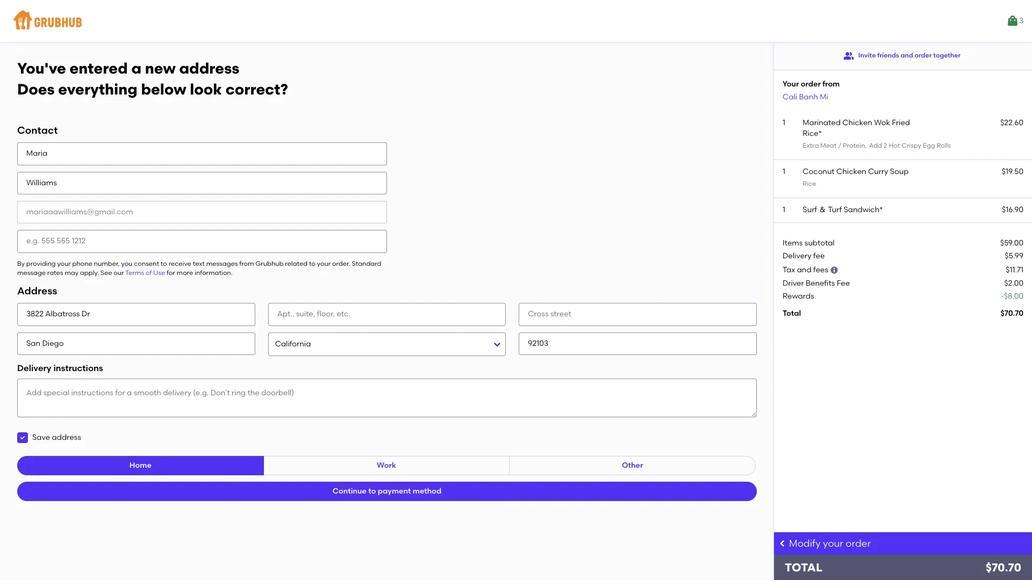 Task type: describe. For each thing, give the bounding box(es) containing it.
chicken for coconut
[[837, 167, 867, 176]]

fee
[[837, 279, 851, 288]]

Email email field
[[17, 201, 387, 224]]

entered
[[70, 59, 128, 77]]

City text field
[[17, 333, 255, 356]]

0 vertical spatial $70.70
[[1001, 310, 1024, 319]]

may
[[65, 270, 79, 277]]

svg image
[[779, 540, 788, 549]]

modify
[[790, 538, 821, 550]]

Address 1 text field
[[17, 304, 255, 326]]

a
[[131, 59, 141, 77]]

friends
[[878, 52, 900, 59]]

3
[[1020, 16, 1024, 25]]

curry
[[869, 167, 889, 176]]

invite friends and order together
[[859, 52, 961, 59]]

everything
[[58, 80, 138, 98]]

meat
[[821, 142, 837, 150]]

from inside your order from cali banh mi
[[823, 80, 840, 89]]

$19.50
[[1003, 167, 1024, 176]]

$8.00
[[1005, 292, 1024, 301]]

apply.
[[80, 270, 99, 277]]

sandwich*
[[844, 205, 884, 214]]

invite friends and order together button
[[844, 46, 961, 66]]

home
[[130, 462, 152, 471]]

driver benefits fee
[[783, 279, 851, 288]]

modify your order
[[790, 538, 872, 550]]

message
[[17, 270, 46, 277]]

use
[[153, 270, 165, 277]]

you've entered a new address does everything below look correct?
[[17, 59, 288, 98]]

add
[[870, 142, 883, 150]]

phone
[[72, 260, 92, 268]]

text
[[193, 260, 205, 268]]

rice*
[[803, 129, 822, 138]]

terms of use for more information.
[[125, 270, 233, 277]]

cali
[[783, 92, 798, 101]]

items subtotal
[[783, 239, 835, 248]]

1 vertical spatial total
[[785, 562, 823, 575]]

$11.71
[[1007, 266, 1024, 275]]

cali banh mi link
[[783, 92, 829, 101]]

providing
[[26, 260, 56, 268]]

-$8.00
[[1002, 292, 1024, 301]]

First name text field
[[17, 143, 387, 166]]

egg
[[924, 142, 936, 150]]

other button
[[510, 457, 756, 476]]

1 for surf ＆ turf sandwich*
[[783, 205, 786, 214]]

marinated chicken wok fried rice*
[[803, 118, 911, 138]]

payment
[[378, 488, 411, 497]]

continue to payment method button
[[17, 483, 757, 502]]

extra meat / protein add 2 hot crispy egg rolls
[[803, 142, 952, 150]]

invite
[[859, 52, 877, 59]]

and inside button
[[901, 52, 914, 59]]

rice
[[803, 180, 817, 188]]

surf ＆ turf sandwich*
[[803, 205, 884, 214]]

extra
[[803, 142, 819, 150]]

1 horizontal spatial to
[[309, 260, 316, 268]]

fee
[[814, 252, 825, 261]]

delivery instructions
[[17, 363, 103, 374]]

fees
[[814, 266, 829, 275]]

correct?
[[226, 80, 288, 98]]

delivery fee
[[783, 252, 825, 261]]

1 horizontal spatial your
[[317, 260, 331, 268]]

subtotal
[[805, 239, 835, 248]]

work
[[377, 462, 396, 471]]

mi
[[820, 92, 829, 101]]

3 button
[[1007, 11, 1024, 31]]

crispy
[[902, 142, 922, 150]]

marinated
[[803, 118, 841, 127]]

Last name text field
[[17, 172, 387, 195]]

turf
[[829, 205, 842, 214]]

by
[[17, 260, 25, 268]]

consent
[[134, 260, 159, 268]]

benefits
[[806, 279, 836, 288]]

to inside button
[[369, 488, 376, 497]]

$22.60
[[1001, 118, 1024, 127]]

$5.99
[[1006, 252, 1024, 261]]

more
[[177, 270, 193, 277]]

driver
[[783, 279, 805, 288]]

our
[[114, 270, 124, 277]]

tax
[[783, 266, 796, 275]]

you
[[121, 260, 133, 268]]

order inside button
[[915, 52, 932, 59]]

0 vertical spatial svg image
[[831, 267, 839, 275]]

new
[[145, 59, 176, 77]]

address
[[17, 285, 57, 298]]

receive
[[169, 260, 191, 268]]

grubhub
[[256, 260, 284, 268]]

1 for coconut chicken curry soup
[[783, 167, 786, 176]]

method
[[413, 488, 442, 497]]

main navigation navigation
[[0, 0, 1033, 42]]

delivery for delivery instructions
[[17, 363, 51, 374]]

rewards
[[783, 292, 815, 301]]

$2.00
[[1005, 279, 1024, 288]]



Task type: locate. For each thing, give the bounding box(es) containing it.
order up banh
[[801, 80, 821, 89]]

order left together
[[915, 52, 932, 59]]

0 vertical spatial order
[[915, 52, 932, 59]]

items
[[783, 239, 803, 248]]

$19.50 rice
[[803, 167, 1024, 188]]

surf
[[803, 205, 818, 214]]

chicken up protein
[[843, 118, 873, 127]]

rolls
[[937, 142, 952, 150]]

delivery down the items
[[783, 252, 812, 261]]

total down modify
[[785, 562, 823, 575]]

1 vertical spatial 1
[[783, 167, 786, 176]]

0 horizontal spatial svg image
[[19, 435, 26, 442]]

delivery left instructions at bottom left
[[17, 363, 51, 374]]

address up 'look'
[[179, 59, 240, 77]]

2 vertical spatial 1
[[783, 205, 786, 214]]

does
[[17, 80, 55, 98]]

0 vertical spatial delivery
[[783, 252, 812, 261]]

fried
[[893, 118, 911, 127]]

1 vertical spatial address
[[52, 434, 81, 443]]

tax and fees
[[783, 266, 829, 275]]

1 left the surf
[[783, 205, 786, 214]]

order inside your order from cali banh mi
[[801, 80, 821, 89]]

0 horizontal spatial from
[[239, 260, 254, 268]]

to
[[161, 260, 167, 268], [309, 260, 316, 268], [369, 488, 376, 497]]

＆
[[820, 205, 827, 214]]

-
[[1002, 292, 1005, 301]]

hot
[[889, 142, 901, 150]]

work button
[[263, 457, 510, 476]]

1 vertical spatial chicken
[[837, 167, 867, 176]]

2
[[884, 142, 888, 150]]

for
[[167, 270, 175, 277]]

your right modify
[[824, 538, 844, 550]]

people icon image
[[844, 51, 855, 61]]

from inside the 'by providing your phone number, you consent to receive text messages from grubhub related to your order. standard message rates may apply. see our'
[[239, 260, 254, 268]]

rates
[[47, 270, 63, 277]]

below
[[141, 80, 186, 98]]

your order from cali banh mi
[[783, 80, 840, 101]]

Phone telephone field
[[17, 230, 387, 253]]

chicken inside "marinated chicken wok fried rice*"
[[843, 118, 873, 127]]

and
[[901, 52, 914, 59], [798, 266, 812, 275]]

Address 2 text field
[[268, 304, 506, 326]]

terms of use link
[[125, 270, 165, 277]]

of
[[146, 270, 152, 277]]

see
[[100, 270, 112, 277]]

Zip text field
[[519, 333, 757, 356]]

0 vertical spatial total
[[783, 310, 802, 319]]

terms
[[125, 270, 144, 277]]

delivery
[[783, 252, 812, 261], [17, 363, 51, 374]]

0 horizontal spatial address
[[52, 434, 81, 443]]

2 1 from the top
[[783, 167, 786, 176]]

0 vertical spatial and
[[901, 52, 914, 59]]

1 horizontal spatial order
[[846, 538, 872, 550]]

$16.90
[[1003, 205, 1024, 214]]

by providing your phone number, you consent to receive text messages from grubhub related to your order. standard message rates may apply. see our
[[17, 260, 382, 277]]

0 horizontal spatial and
[[798, 266, 812, 275]]

svg image right fees
[[831, 267, 839, 275]]

1 vertical spatial $70.70
[[987, 562, 1022, 575]]

chicken
[[843, 118, 873, 127], [837, 167, 867, 176]]

1 down cali
[[783, 118, 786, 127]]

continue to payment method
[[333, 488, 442, 497]]

order right modify
[[846, 538, 872, 550]]

0 vertical spatial chicken
[[843, 118, 873, 127]]

0 horizontal spatial your
[[57, 260, 71, 268]]

order.
[[332, 260, 351, 268]]

svg image
[[831, 267, 839, 275], [19, 435, 26, 442]]

address right save
[[52, 434, 81, 443]]

1 1 from the top
[[783, 118, 786, 127]]

messages
[[206, 260, 238, 268]]

1
[[783, 118, 786, 127], [783, 167, 786, 176], [783, 205, 786, 214]]

chicken down protein
[[837, 167, 867, 176]]

0 vertical spatial from
[[823, 80, 840, 89]]

3 1 from the top
[[783, 205, 786, 214]]

delivery for delivery fee
[[783, 252, 812, 261]]

instructions
[[53, 363, 103, 374]]

save
[[32, 434, 50, 443]]

0 vertical spatial 1
[[783, 118, 786, 127]]

home button
[[17, 457, 264, 476]]

total
[[783, 310, 802, 319], [785, 562, 823, 575]]

chicken for marinated
[[843, 118, 873, 127]]

Cross street text field
[[519, 304, 757, 326]]

standard
[[352, 260, 382, 268]]

to right related
[[309, 260, 316, 268]]

order
[[915, 52, 932, 59], [801, 80, 821, 89], [846, 538, 872, 550]]

total down 'rewards'
[[783, 310, 802, 319]]

look
[[190, 80, 222, 98]]

protein
[[844, 142, 866, 150]]

other
[[622, 462, 644, 471]]

1 vertical spatial from
[[239, 260, 254, 268]]

and down delivery fee
[[798, 266, 812, 275]]

Delivery instructions text field
[[17, 379, 757, 418]]

0 horizontal spatial delivery
[[17, 363, 51, 374]]

1 horizontal spatial and
[[901, 52, 914, 59]]

number,
[[94, 260, 120, 268]]

your up may
[[57, 260, 71, 268]]

2 horizontal spatial your
[[824, 538, 844, 550]]

1 horizontal spatial address
[[179, 59, 240, 77]]

1 horizontal spatial delivery
[[783, 252, 812, 261]]

continue
[[333, 488, 367, 497]]

coconut chicken curry soup
[[803, 167, 909, 176]]

1 vertical spatial and
[[798, 266, 812, 275]]

0 vertical spatial address
[[179, 59, 240, 77]]

1 horizontal spatial from
[[823, 80, 840, 89]]

1 vertical spatial svg image
[[19, 435, 26, 442]]

your left order.
[[317, 260, 331, 268]]

to left payment
[[369, 488, 376, 497]]

$59.00
[[1001, 239, 1024, 248]]

1 vertical spatial order
[[801, 80, 821, 89]]

you've
[[17, 59, 66, 77]]

$70.70
[[1001, 310, 1024, 319], [987, 562, 1022, 575]]

to up use
[[161, 260, 167, 268]]

related
[[285, 260, 308, 268]]

contact
[[17, 125, 58, 137]]

svg image left save
[[19, 435, 26, 442]]

information.
[[195, 270, 233, 277]]

0 horizontal spatial to
[[161, 260, 167, 268]]

2 horizontal spatial to
[[369, 488, 376, 497]]

from up mi
[[823, 80, 840, 89]]

and right friends
[[901, 52, 914, 59]]

wok
[[875, 118, 891, 127]]

1 horizontal spatial svg image
[[831, 267, 839, 275]]

/
[[839, 142, 842, 150]]

1 for marinated chicken wok fried rice*
[[783, 118, 786, 127]]

1 left coconut
[[783, 167, 786, 176]]

2 horizontal spatial order
[[915, 52, 932, 59]]

2 vertical spatial order
[[846, 538, 872, 550]]

address inside you've entered a new address does everything below look correct?
[[179, 59, 240, 77]]

1 vertical spatial delivery
[[17, 363, 51, 374]]

banh
[[800, 92, 819, 101]]

0 horizontal spatial order
[[801, 80, 821, 89]]

from
[[823, 80, 840, 89], [239, 260, 254, 268]]

from left grubhub
[[239, 260, 254, 268]]

soup
[[891, 167, 909, 176]]



Task type: vqa. For each thing, say whether or not it's contained in the screenshot.
top Saved restaurant image
no



